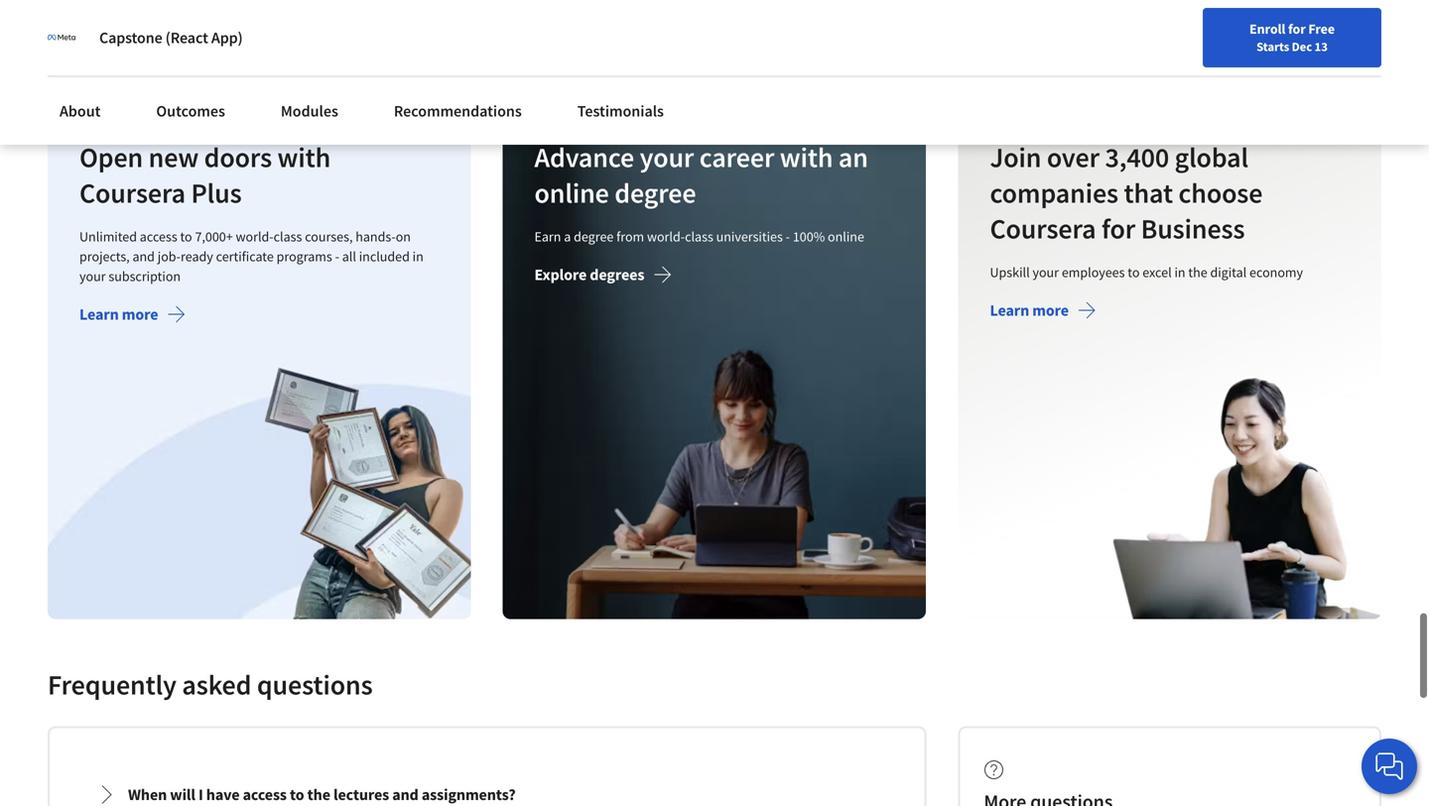 Task type: locate. For each thing, give the bounding box(es) containing it.
1 vertical spatial the
[[307, 785, 330, 805]]

enroll
[[1250, 20, 1286, 38]]

the left lectures
[[307, 785, 330, 805]]

doors
[[204, 140, 272, 175]]

2 class from the left
[[685, 228, 714, 245]]

frequently
[[48, 668, 177, 703]]

coursera down companies
[[990, 211, 1096, 246]]

1 horizontal spatial access
[[243, 785, 287, 805]]

1 horizontal spatial to
[[290, 785, 304, 805]]

access inside the unlimited access to 7,000+ world-class courses, hands-on projects, and job-ready certificate programs - all included in your subscription
[[140, 228, 177, 245]]

the left digital
[[1188, 263, 1207, 281]]

show notifications image
[[1198, 25, 1222, 49]]

0 vertical spatial and
[[132, 247, 155, 265]]

online
[[535, 176, 609, 210], [828, 228, 865, 245]]

learn more link
[[990, 301, 1096, 325], [79, 305, 186, 329]]

in right "included"
[[413, 247, 424, 265]]

0 horizontal spatial in
[[413, 247, 424, 265]]

the
[[1188, 263, 1207, 281], [307, 785, 330, 805]]

explore degrees
[[535, 265, 645, 285]]

explore
[[535, 265, 587, 285]]

class left universities
[[685, 228, 714, 245]]

with inside advance your career with an online degree
[[780, 140, 833, 175]]

and
[[132, 247, 155, 265], [392, 785, 419, 805]]

100%
[[793, 228, 825, 245]]

0 horizontal spatial for
[[1101, 211, 1135, 246]]

for
[[1288, 20, 1306, 38], [1101, 211, 1135, 246]]

0 horizontal spatial access
[[140, 228, 177, 245]]

about link
[[48, 89, 113, 133]]

1 horizontal spatial class
[[685, 228, 714, 245]]

to left excel
[[1128, 263, 1140, 281]]

degree right a
[[574, 228, 614, 245]]

access right have
[[243, 785, 287, 805]]

1 horizontal spatial -
[[786, 228, 790, 245]]

will
[[170, 785, 195, 805]]

class up the programs
[[274, 228, 302, 245]]

world- up certificate
[[236, 228, 274, 245]]

0 vertical spatial -
[[786, 228, 790, 245]]

1 vertical spatial to
[[1128, 263, 1140, 281]]

your inside advance your career with an online degree
[[640, 140, 694, 175]]

1 horizontal spatial learn
[[990, 301, 1029, 320]]

learn more
[[990, 301, 1069, 320], [79, 305, 158, 324]]

certificate
[[216, 247, 274, 265]]

with for doors
[[277, 140, 331, 175]]

0 horizontal spatial learn more
[[79, 305, 158, 324]]

1 horizontal spatial in
[[1174, 263, 1185, 281]]

excel
[[1142, 263, 1172, 281]]

2 with from the left
[[780, 140, 833, 175]]

1 vertical spatial degree
[[574, 228, 614, 245]]

for inside join over 3,400 global companies that choose coursera for business
[[1101, 211, 1135, 246]]

coursera down open
[[79, 176, 186, 210]]

0 horizontal spatial world-
[[236, 228, 274, 245]]

over
[[1047, 140, 1099, 175]]

degree inside advance your career with an online degree
[[615, 176, 696, 210]]

the inside dropdown button
[[307, 785, 330, 805]]

learn more link down the upskill
[[990, 301, 1096, 325]]

1 world- from the left
[[236, 228, 274, 245]]

the for in
[[1188, 263, 1207, 281]]

- left 100%
[[786, 228, 790, 245]]

coursera
[[79, 176, 186, 210], [990, 211, 1096, 246]]

0 horizontal spatial your
[[79, 267, 106, 285]]

1 vertical spatial for
[[1101, 211, 1135, 246]]

0 horizontal spatial learn
[[79, 305, 119, 324]]

lectures
[[333, 785, 389, 805]]

in
[[413, 247, 424, 265], [1174, 263, 1185, 281]]

and inside the unlimited access to 7,000+ world-class courses, hands-on projects, and job-ready certificate programs - all included in your subscription
[[132, 247, 155, 265]]

0 horizontal spatial with
[[277, 140, 331, 175]]

and up subscription
[[132, 247, 155, 265]]

1 horizontal spatial online
[[828, 228, 865, 245]]

your right the upskill
[[1032, 263, 1059, 281]]

0 horizontal spatial -
[[335, 247, 339, 265]]

digital
[[1210, 263, 1247, 281]]

job-
[[158, 247, 181, 265]]

programs
[[276, 247, 332, 265]]

degree up from
[[615, 176, 696, 210]]

projects,
[[79, 247, 130, 265]]

recommendations
[[394, 101, 522, 121]]

to left lectures
[[290, 785, 304, 805]]

in right excel
[[1174, 263, 1185, 281]]

(react
[[165, 28, 208, 48]]

from
[[617, 228, 644, 245]]

questions
[[257, 668, 373, 703]]

2 horizontal spatial to
[[1128, 263, 1140, 281]]

0 horizontal spatial to
[[180, 228, 192, 245]]

1 vertical spatial and
[[392, 785, 419, 805]]

degree
[[615, 176, 696, 210], [574, 228, 614, 245]]

that
[[1124, 176, 1173, 210]]

1 vertical spatial access
[[243, 785, 287, 805]]

in inside the unlimited access to 7,000+ world-class courses, hands-on projects, and job-ready certificate programs - all included in your subscription
[[413, 247, 424, 265]]

0 vertical spatial online
[[535, 176, 609, 210]]

access inside dropdown button
[[243, 785, 287, 805]]

0 vertical spatial to
[[180, 228, 192, 245]]

for down that
[[1101, 211, 1135, 246]]

join
[[990, 140, 1041, 175]]

asked
[[182, 668, 251, 703]]

access up job-
[[140, 228, 177, 245]]

1 horizontal spatial with
[[780, 140, 833, 175]]

learn
[[990, 301, 1029, 320], [79, 305, 119, 324]]

courses,
[[305, 228, 353, 245]]

your for upskill
[[1032, 263, 1059, 281]]

3,400
[[1105, 140, 1169, 175]]

business
[[1141, 211, 1245, 246]]

your inside the unlimited access to 7,000+ world-class courses, hands-on projects, and job-ready certificate programs - all included in your subscription
[[79, 267, 106, 285]]

assignments?
[[422, 785, 516, 805]]

1 class from the left
[[274, 228, 302, 245]]

1 vertical spatial coursera
[[990, 211, 1096, 246]]

learn more link down subscription
[[79, 305, 186, 329]]

- left all
[[335, 247, 339, 265]]

global
[[1175, 140, 1248, 175]]

coursera inside join over 3,400 global companies that choose coursera for business
[[990, 211, 1096, 246]]

0 vertical spatial access
[[140, 228, 177, 245]]

online down advance
[[535, 176, 609, 210]]

with down modules link
[[277, 140, 331, 175]]

your down testimonials
[[640, 140, 694, 175]]

your
[[640, 140, 694, 175], [1032, 263, 1059, 281], [79, 267, 106, 285]]

world- right from
[[647, 228, 685, 245]]

world-
[[236, 228, 274, 245], [647, 228, 685, 245]]

modules link
[[269, 89, 350, 133]]

for up dec
[[1288, 20, 1306, 38]]

frequently asked questions
[[48, 668, 373, 703]]

menu item
[[1050, 20, 1178, 84]]

0 horizontal spatial the
[[307, 785, 330, 805]]

learn more down subscription
[[79, 305, 158, 324]]

and right lectures
[[392, 785, 419, 805]]

testimonials
[[577, 101, 664, 121]]

class inside the unlimited access to 7,000+ world-class courses, hands-on projects, and job-ready certificate programs - all included in your subscription
[[274, 228, 302, 245]]

learn more down the upskill
[[990, 301, 1069, 320]]

unlimited access to 7,000+ world-class courses, hands-on projects, and job-ready certificate programs - all included in your subscription
[[79, 228, 424, 285]]

app)
[[211, 28, 243, 48]]

0 horizontal spatial coursera
[[79, 176, 186, 210]]

with left an
[[780, 140, 833, 175]]

0 horizontal spatial online
[[535, 176, 609, 210]]

with inside open new doors with coursera plus
[[277, 140, 331, 175]]

an
[[839, 140, 868, 175]]

0 vertical spatial degree
[[615, 176, 696, 210]]

0 vertical spatial for
[[1288, 20, 1306, 38]]

0 horizontal spatial learn more link
[[79, 305, 186, 329]]

world- for from
[[647, 228, 685, 245]]

2 vertical spatial to
[[290, 785, 304, 805]]

a
[[564, 228, 571, 245]]

13
[[1315, 39, 1328, 55]]

1 horizontal spatial for
[[1288, 20, 1306, 38]]

0 horizontal spatial class
[[274, 228, 302, 245]]

access
[[140, 228, 177, 245], [243, 785, 287, 805]]

learn down the upskill
[[990, 301, 1029, 320]]

0 horizontal spatial degree
[[574, 228, 614, 245]]

1 horizontal spatial world-
[[647, 228, 685, 245]]

1 horizontal spatial degree
[[615, 176, 696, 210]]

1 horizontal spatial and
[[392, 785, 419, 805]]

learn down 'projects,'
[[79, 305, 119, 324]]

world- inside the unlimited access to 7,000+ world-class courses, hands-on projects, and job-ready certificate programs - all included in your subscription
[[236, 228, 274, 245]]

1 horizontal spatial the
[[1188, 263, 1207, 281]]

dec
[[1292, 39, 1312, 55]]

enroll for free starts dec 13
[[1250, 20, 1335, 55]]

1 with from the left
[[277, 140, 331, 175]]

class for universities
[[685, 228, 714, 245]]

to up ready
[[180, 228, 192, 245]]

class
[[274, 228, 302, 245], [685, 228, 714, 245]]

more down subscription
[[122, 305, 158, 324]]

when will i have access to the lectures and assignments? button
[[80, 768, 894, 807]]

have
[[206, 785, 240, 805]]

1 horizontal spatial your
[[640, 140, 694, 175]]

-
[[786, 228, 790, 245], [335, 247, 339, 265]]

0 vertical spatial the
[[1188, 263, 1207, 281]]

earn a degree from world-class universities - 100% online
[[535, 228, 865, 245]]

with
[[277, 140, 331, 175], [780, 140, 833, 175]]

your down 'projects,'
[[79, 267, 106, 285]]

more down employees
[[1032, 301, 1069, 320]]

more
[[1032, 301, 1069, 320], [122, 305, 158, 324]]

advance your career with an online degree
[[535, 140, 868, 210]]

2 world- from the left
[[647, 228, 685, 245]]

employees
[[1062, 263, 1125, 281]]

0 vertical spatial coursera
[[79, 176, 186, 210]]

online right 100%
[[828, 228, 865, 245]]

to
[[180, 228, 192, 245], [1128, 263, 1140, 281], [290, 785, 304, 805]]

2 horizontal spatial your
[[1032, 263, 1059, 281]]

1 horizontal spatial coursera
[[990, 211, 1096, 246]]

0 horizontal spatial and
[[132, 247, 155, 265]]

1 vertical spatial -
[[335, 247, 339, 265]]



Task type: describe. For each thing, give the bounding box(es) containing it.
about
[[60, 101, 101, 121]]

your for advance
[[640, 140, 694, 175]]

all
[[342, 247, 356, 265]]

1 horizontal spatial learn more
[[990, 301, 1069, 320]]

class for courses,
[[274, 228, 302, 245]]

the for to
[[307, 785, 330, 805]]

join over 3,400 global companies that choose coursera for business
[[990, 140, 1263, 246]]

testimonials link
[[565, 89, 676, 133]]

meta image
[[48, 24, 75, 52]]

coursera plus image
[[79, 115, 198, 127]]

1 horizontal spatial more
[[1032, 301, 1069, 320]]

economy
[[1249, 263, 1303, 281]]

coursera inside open new doors with coursera plus
[[79, 176, 186, 210]]

7,000+
[[195, 228, 233, 245]]

choose
[[1178, 176, 1263, 210]]

and inside dropdown button
[[392, 785, 419, 805]]

to inside the unlimited access to 7,000+ world-class courses, hands-on projects, and job-ready certificate programs - all included in your subscription
[[180, 228, 192, 245]]

recommendations link
[[382, 89, 534, 133]]

explore degrees link
[[535, 265, 672, 289]]

world- for 7,000+
[[236, 228, 274, 245]]

free
[[1308, 20, 1335, 38]]

outcomes link
[[144, 89, 237, 133]]

new
[[149, 140, 199, 175]]

subscription
[[109, 267, 181, 285]]

capstone (react app)
[[99, 28, 243, 48]]

- inside the unlimited access to 7,000+ world-class courses, hands-on projects, and job-ready certificate programs - all included in your subscription
[[335, 247, 339, 265]]

plus
[[191, 176, 242, 210]]

when will i have access to the lectures and assignments?
[[128, 785, 516, 805]]

open new doors with coursera plus
[[79, 140, 331, 210]]

included
[[359, 247, 410, 265]]

earn
[[535, 228, 561, 245]]

on
[[396, 228, 411, 245]]

degrees
[[590, 265, 645, 285]]

i
[[198, 785, 203, 805]]

open
[[79, 140, 143, 175]]

learn for leftmost the learn more link
[[79, 305, 119, 324]]

universities
[[716, 228, 783, 245]]

1 horizontal spatial learn more link
[[990, 301, 1096, 325]]

career
[[700, 140, 775, 175]]

starts
[[1257, 39, 1289, 55]]

upskill
[[990, 263, 1030, 281]]

when
[[128, 785, 167, 805]]

learn for right the learn more link
[[990, 301, 1029, 320]]

outcomes
[[156, 101, 225, 121]]

to inside dropdown button
[[290, 785, 304, 805]]

capstone
[[99, 28, 162, 48]]

unlimited
[[79, 228, 137, 245]]

modules
[[281, 101, 338, 121]]

0 horizontal spatial more
[[122, 305, 158, 324]]

hands-
[[356, 228, 396, 245]]

advance
[[535, 140, 634, 175]]

companies
[[990, 176, 1118, 210]]

ready
[[181, 247, 213, 265]]

upskill your employees to excel in the digital economy
[[990, 263, 1303, 281]]

chat with us image
[[1374, 751, 1405, 783]]

for inside enroll for free starts dec 13
[[1288, 20, 1306, 38]]

1 vertical spatial online
[[828, 228, 865, 245]]

with for career
[[780, 140, 833, 175]]

coursera image
[[24, 16, 150, 48]]

online inside advance your career with an online degree
[[535, 176, 609, 210]]



Task type: vqa. For each thing, say whether or not it's contained in the screenshot.
- to the top
yes



